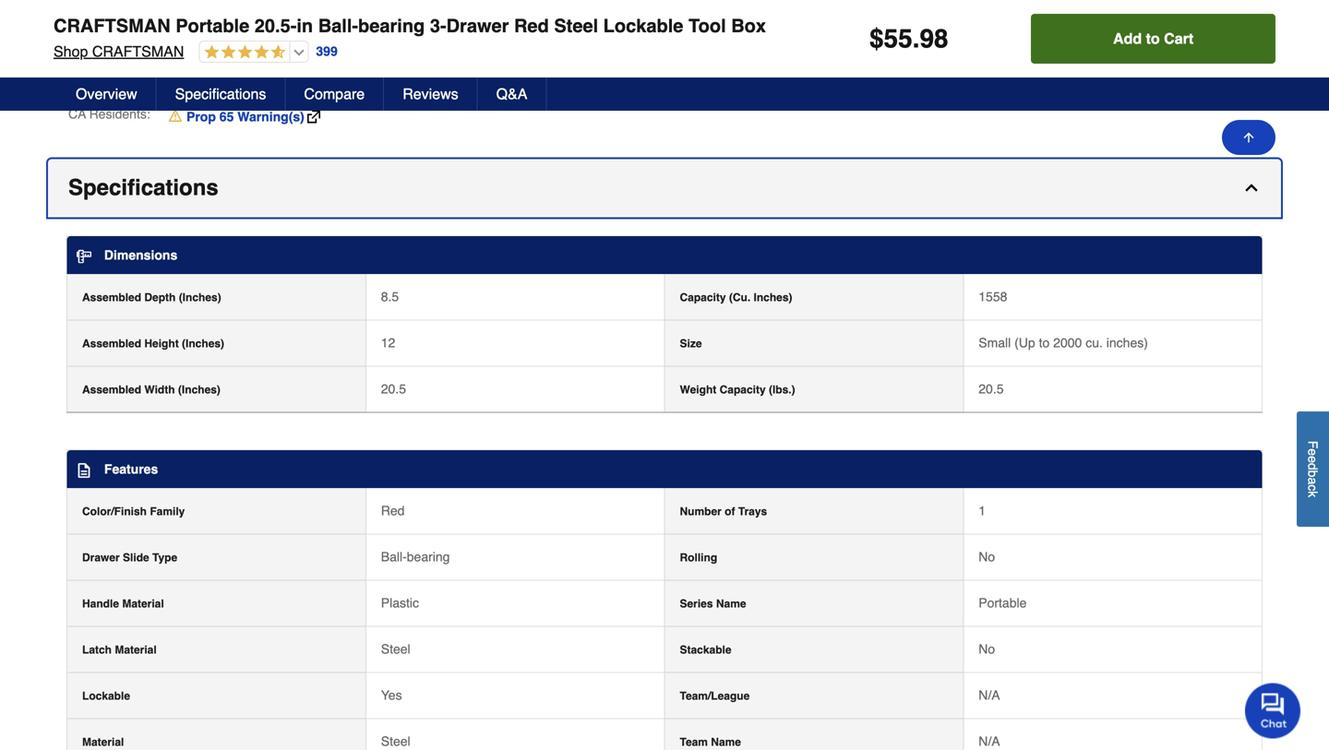 Task type: locate. For each thing, give the bounding box(es) containing it.
lid
[[304, 32, 317, 46]]

e
[[1306, 449, 1321, 456], [1306, 456, 1321, 463]]

1 vertical spatial of
[[725, 506, 735, 518]]

2 no from the top
[[979, 642, 996, 657]]

to inside button
[[1146, 30, 1160, 47]]

bearing up when at left top
[[358, 15, 425, 36]]

latch
[[82, 644, 112, 657]]

0 vertical spatial of
[[197, 68, 207, 83]]

compare button
[[286, 78, 384, 111]]

1 horizontal spatial x
[[523, 68, 529, 83]]

(up
[[1015, 336, 1036, 350]]

0 vertical spatial tool
[[292, 14, 312, 28]]

1 vertical spatial capacity
[[720, 384, 766, 397]]

ball- up 399
[[318, 15, 358, 36]]

$ 55 . 98
[[870, 24, 949, 54]]

and
[[164, 14, 186, 28]]

1 vertical spatial bearing
[[407, 550, 450, 565]]

craftsman portable 20.5-in ball-bearing 3-drawer red steel lockable tool box
[[54, 15, 766, 36]]

steel
[[554, 15, 598, 36], [381, 642, 411, 657], [381, 735, 411, 749]]

not
[[466, 14, 484, 28]]

lockable down 'latch'
[[82, 690, 130, 703]]

name for portable
[[716, 598, 747, 611]]

to
[[340, 14, 351, 28], [1146, 30, 1160, 47], [320, 32, 331, 46], [1039, 336, 1050, 350]]

ball-bearing
[[381, 550, 450, 565]]

warning image
[[169, 109, 182, 123]]

2 vertical spatial material
[[82, 736, 124, 749]]

1 vertical spatial tool
[[295, 50, 316, 64]]

drawer
[[447, 15, 509, 36], [82, 552, 120, 565]]

reviews button
[[384, 78, 478, 111]]

red
[[514, 15, 549, 36], [381, 504, 405, 518]]

e up d at the right bottom of the page
[[1306, 449, 1321, 456]]

team name
[[680, 736, 741, 749]]

e up the b on the right bottom of page
[[1306, 456, 1321, 463]]

0 vertical spatial lockable
[[604, 15, 684, 36]]

20.5 down small on the right top of page
[[979, 382, 1004, 397]]

assembled for 12
[[82, 338, 141, 350]]

399
[[316, 44, 338, 59]]

1 horizontal spatial ball-
[[381, 550, 407, 565]]

dimensions image
[[77, 249, 91, 264]]

0 vertical spatial capacity
[[680, 291, 726, 304]]

1 vertical spatial name
[[711, 736, 741, 749]]

0 horizontal spatial portable
[[176, 15, 250, 36]]

capacity left (lbs.)
[[720, 384, 766, 397]]

box,
[[319, 50, 344, 64]]

1 horizontal spatial 20.5
[[979, 382, 1004, 397]]

1 20.5 from the left
[[381, 382, 406, 397]]

1 horizontal spatial of
[[725, 506, 735, 518]]

inches)
[[1107, 336, 1149, 350]]

name
[[716, 598, 747, 611], [711, 736, 741, 749]]

no for ball-bearing
[[979, 550, 996, 565]]

steel up yes
[[381, 642, 411, 657]]

8.5
[[381, 289, 399, 304]]

(padlock
[[414, 14, 463, 28]]

capacity left (cu. at the top
[[680, 291, 726, 304]]

0 vertical spatial bearing
[[358, 15, 425, 36]]

bearing up plastic
[[407, 550, 450, 565]]

capacity
[[680, 291, 726, 304], [720, 384, 766, 397]]

0 vertical spatial craftsman
[[54, 15, 171, 36]]

name for n/a
[[711, 736, 741, 749]]

bearing
[[358, 15, 425, 36], [407, 550, 450, 565]]

20-
[[411, 68, 429, 83]]

tool
[[292, 14, 312, 28], [295, 50, 316, 64]]

red up 12-
[[514, 15, 549, 36]]

1 vertical spatial red
[[381, 504, 405, 518]]

1 vertical spatial material
[[115, 644, 157, 657]]

to right add
[[1146, 30, 1160, 47]]

q&a button
[[478, 78, 547, 111]]

small
[[979, 336, 1011, 350]]

of left trays
[[725, 506, 735, 518]]

tool down lid
[[295, 50, 316, 64]]

2 vertical spatial steel
[[381, 735, 411, 749]]

f e e d b a c k button
[[1297, 412, 1330, 527]]

1 vertical spatial steel
[[381, 642, 411, 657]]

3-
[[430, 15, 447, 36]]

specifications button
[[157, 78, 286, 111], [48, 159, 1282, 217]]

1 vertical spatial n/a
[[979, 735, 1001, 749]]

ca
[[68, 107, 86, 121]]

1 e from the top
[[1306, 449, 1321, 456]]

x
[[465, 68, 472, 83], [523, 68, 529, 83]]

weight capacity (lbs.)
[[680, 384, 796, 397]]

no for steel
[[979, 642, 996, 657]]

assembled left height
[[82, 338, 141, 350]]

drawer slide type
[[82, 552, 177, 565]]

n/a for yes
[[979, 688, 1001, 703]]

ca residents:
[[68, 107, 150, 121]]

(inches) for 12
[[182, 338, 224, 350]]

assembled down lift
[[261, 68, 325, 83]]

slide
[[123, 552, 149, 565]]

0 vertical spatial ball-
[[318, 15, 358, 36]]

small (up to 2000 cu. inches)
[[979, 336, 1149, 350]]

2 e from the top
[[1306, 456, 1321, 463]]

drawer left slide
[[82, 552, 120, 565]]

1 vertical spatial (inches)
[[182, 338, 224, 350]]

lockable left the tool
[[604, 15, 684, 36]]

ball-
[[318, 15, 358, 36], [381, 550, 407, 565]]

0 horizontal spatial x
[[465, 68, 472, 83]]

dim
[[328, 68, 351, 83]]

0 vertical spatial material
[[122, 598, 164, 611]]

(inches) right depth at the left of the page
[[179, 291, 221, 304]]

when
[[379, 50, 410, 64]]

1 horizontal spatial red
[[514, 15, 549, 36]]

portable
[[176, 15, 250, 36], [979, 596, 1027, 611]]

enable
[[228, 14, 266, 28]]

steel right included)
[[554, 15, 598, 36]]

craftsman up cubic
[[92, 43, 184, 60]]

2 20.5 from the left
[[979, 382, 1004, 397]]

assembled left width in the left of the page
[[82, 384, 141, 397]]

1 no from the top
[[979, 550, 996, 565]]

1 vertical spatial portable
[[979, 596, 1027, 611]]

(inches) right height
[[182, 338, 224, 350]]

2 1/2- from the left
[[487, 68, 509, 83]]

no
[[979, 550, 996, 565], [979, 642, 996, 657]]

20.5-
[[255, 15, 297, 36]]

1 horizontal spatial portable
[[979, 596, 1027, 611]]

notes image
[[77, 463, 91, 478]]

tool up lid
[[292, 14, 312, 28]]

features
[[104, 462, 158, 477]]

cubic
[[119, 68, 152, 83]]

1 n/a from the top
[[979, 688, 1001, 703]]

x left 8-
[[465, 68, 472, 83]]

name right series
[[716, 598, 747, 611]]

specifications down storage;
[[175, 85, 266, 102]]

0 horizontal spatial lockable
[[82, 690, 130, 703]]

1 vertical spatial drawer
[[82, 552, 120, 565]]

0 vertical spatial no
[[979, 550, 996, 565]]

98
[[920, 24, 949, 54]]

0 vertical spatial name
[[716, 598, 747, 611]]

top
[[159, 50, 176, 64]]

assembled left depth at the left of the page
[[82, 291, 141, 304]]

included)
[[488, 14, 540, 28]]

0 horizontal spatial of
[[197, 68, 207, 83]]

0 horizontal spatial 20.5
[[381, 382, 406, 397]]

0 horizontal spatial drawer
[[82, 552, 120, 565]]

helps
[[222, 50, 253, 64]]

0 horizontal spatial red
[[381, 504, 405, 518]]

2 n/a from the top
[[979, 735, 1001, 749]]

0 vertical spatial steel
[[554, 15, 598, 36]]

0 horizontal spatial 1/2-
[[429, 68, 452, 83]]

x left 12-
[[523, 68, 529, 83]]

the left lid
[[282, 32, 300, 46]]

color/finish
[[82, 506, 147, 518]]

chat invite button image
[[1246, 683, 1302, 739]]

1 horizontal spatial 1/2-
[[487, 68, 509, 83]]

1 vertical spatial no
[[979, 642, 996, 657]]

0 vertical spatial drawer
[[447, 15, 509, 36]]

craftsman up shop craftsman
[[54, 15, 171, 36]]

1/2- up reviews
[[429, 68, 452, 83]]

1 vertical spatial specifications button
[[48, 159, 1282, 217]]

color/finish family
[[82, 506, 185, 518]]

to right lid
[[320, 32, 331, 46]]

f
[[1306, 441, 1321, 449]]

(inches) for 20.5
[[178, 384, 221, 397]]

to left be
[[340, 14, 351, 28]]

1/2- up the q&a
[[487, 68, 509, 83]]

arrow up image
[[1242, 130, 1257, 145]]

0 vertical spatial (inches)
[[179, 291, 221, 304]]

add to cart
[[1114, 30, 1194, 47]]

0 vertical spatial n/a
[[979, 688, 1001, 703]]

prop 65 warning(s) link
[[169, 108, 320, 126]]

1 horizontal spatial drawer
[[447, 15, 509, 36]]

pin
[[212, 32, 230, 46]]

steel down yes
[[381, 735, 411, 749]]

shop craftsman
[[54, 43, 184, 60]]

d
[[1306, 463, 1321, 470]]

inches)
[[754, 291, 793, 304]]

add
[[1114, 30, 1142, 47]]

red up 'ball-bearing'
[[381, 504, 405, 518]]

handle material
[[82, 598, 164, 611]]

of down handle
[[197, 68, 207, 83]]

hasp
[[133, 14, 161, 28]]

of inside padlock hasp and staple enable the tool box to be locked (padlock not included) full-width metal hinge pin secures the lid to the chest comfort-grip top handle helps lift the tool box, even when full 1,512 cubic inches of storage; assembled dim (wxdxh) 20-1/2-in x 8-1/2-in x 12-in
[[197, 68, 207, 83]]

20.5 down 12
[[381, 382, 406, 397]]

name right team
[[711, 736, 741, 749]]

1 vertical spatial lockable
[[82, 690, 130, 703]]

1 horizontal spatial lockable
[[604, 15, 684, 36]]

in left 8-
[[452, 68, 462, 83]]

1/2-
[[429, 68, 452, 83], [487, 68, 509, 83]]

padlock
[[83, 14, 129, 28]]

drawer up 8-
[[447, 15, 509, 36]]

material for steel
[[115, 644, 157, 657]]

0 vertical spatial portable
[[176, 15, 250, 36]]

full-
[[83, 32, 108, 46]]

2 vertical spatial (inches)
[[178, 384, 221, 397]]

ball- up plastic
[[381, 550, 407, 565]]

(inches) right width in the left of the page
[[178, 384, 221, 397]]

specifications up dimensions
[[68, 175, 219, 200]]

12
[[381, 336, 395, 350]]



Task type: describe. For each thing, give the bounding box(es) containing it.
to right (up
[[1039, 336, 1050, 350]]

tool
[[689, 15, 726, 36]]

1558
[[979, 289, 1008, 304]]

box
[[731, 15, 766, 36]]

be
[[355, 14, 369, 28]]

assembled depth (inches)
[[82, 291, 221, 304]]

chevron up image
[[1243, 179, 1261, 197]]

plastic
[[381, 596, 419, 611]]

q&a
[[496, 85, 528, 102]]

secures
[[233, 32, 279, 46]]

reviews
[[403, 85, 459, 102]]

8-
[[475, 68, 487, 83]]

12-
[[533, 68, 552, 83]]

handle
[[180, 50, 219, 64]]

1 x from the left
[[465, 68, 472, 83]]

2000
[[1054, 336, 1082, 350]]

link icon image
[[307, 110, 320, 123]]

box
[[316, 14, 337, 28]]

add to cart button
[[1032, 14, 1276, 64]]

number of trays
[[680, 506, 767, 518]]

(lbs.)
[[769, 384, 796, 397]]

height
[[144, 338, 179, 350]]

.
[[913, 24, 920, 54]]

width
[[144, 384, 175, 397]]

locked
[[373, 14, 410, 28]]

chest
[[356, 32, 387, 46]]

55
[[884, 24, 913, 54]]

grip
[[133, 50, 155, 64]]

compare
[[304, 85, 365, 102]]

the up the box,
[[335, 32, 353, 46]]

width
[[108, 32, 138, 46]]

0 vertical spatial specifications button
[[157, 78, 286, 111]]

n/a for steel
[[979, 735, 1001, 749]]

padlock hasp and staple enable the tool box to be locked (padlock not included) full-width metal hinge pin secures the lid to the chest comfort-grip top handle helps lift the tool box, even when full 1,512 cubic inches of storage; assembled dim (wxdxh) 20-1/2-in x 8-1/2-in x 12-in
[[83, 14, 562, 83]]

1 vertical spatial specifications
[[68, 175, 219, 200]]

1 vertical spatial ball-
[[381, 550, 407, 565]]

weight
[[680, 384, 717, 397]]

overview
[[76, 85, 137, 102]]

1 1/2- from the left
[[429, 68, 452, 83]]

0 vertical spatial specifications
[[175, 85, 266, 102]]

4.6 stars image
[[200, 44, 286, 61]]

0 vertical spatial red
[[514, 15, 549, 36]]

the up secures
[[270, 14, 288, 28]]

k
[[1306, 491, 1321, 498]]

material for plastic
[[122, 598, 164, 611]]

assembled for 20.5
[[82, 384, 141, 397]]

assembled for 8.5
[[82, 291, 141, 304]]

steel for n/a
[[381, 735, 411, 749]]

overview button
[[57, 78, 157, 111]]

latch material
[[82, 644, 157, 657]]

inches
[[156, 68, 193, 83]]

storage;
[[211, 68, 258, 83]]

full
[[414, 50, 430, 64]]

cu.
[[1086, 336, 1103, 350]]

(wxdxh)
[[355, 68, 407, 83]]

in up the q&a
[[509, 68, 519, 83]]

0 horizontal spatial ball-
[[318, 15, 358, 36]]

handle
[[82, 598, 119, 611]]

the right lift
[[274, 50, 291, 64]]

hinge
[[177, 32, 209, 46]]

family
[[150, 506, 185, 518]]

65
[[220, 109, 234, 124]]

rolling
[[680, 552, 718, 565]]

stackable
[[680, 644, 732, 657]]

team/league
[[680, 690, 750, 703]]

assembled inside padlock hasp and staple enable the tool box to be locked (padlock not included) full-width metal hinge pin secures the lid to the chest comfort-grip top handle helps lift the tool box, even when full 1,512 cubic inches of storage; assembled dim (wxdxh) 20-1/2-in x 8-1/2-in x 12-in
[[261, 68, 325, 83]]

comfort-
[[83, 50, 133, 64]]

$
[[870, 24, 884, 54]]

prop
[[187, 109, 216, 124]]

steel for no
[[381, 642, 411, 657]]

dimensions
[[104, 248, 178, 263]]

team
[[680, 736, 708, 749]]

metal
[[142, 32, 174, 46]]

2 x from the left
[[523, 68, 529, 83]]

depth
[[144, 291, 176, 304]]

number
[[680, 506, 722, 518]]

type
[[152, 552, 177, 565]]

1 vertical spatial craftsman
[[92, 43, 184, 60]]

lift
[[257, 50, 270, 64]]

assembled height (inches)
[[82, 338, 224, 350]]

(inches) for 8.5
[[179, 291, 221, 304]]

staple
[[189, 14, 224, 28]]

c
[[1306, 485, 1321, 491]]

warning(s)
[[238, 109, 305, 124]]

trays
[[739, 506, 767, 518]]

b
[[1306, 470, 1321, 478]]

prop 65 warning(s)
[[187, 109, 305, 124]]

shop
[[54, 43, 88, 60]]

in right q&a button
[[552, 68, 562, 83]]

a
[[1306, 478, 1321, 485]]

f e e d b a c k
[[1306, 441, 1321, 498]]

(cu.
[[729, 291, 751, 304]]

size
[[680, 338, 702, 350]]

in left box
[[297, 15, 313, 36]]

1
[[979, 504, 986, 518]]

yes
[[381, 688, 402, 703]]



Task type: vqa. For each thing, say whether or not it's contained in the screenshot.


